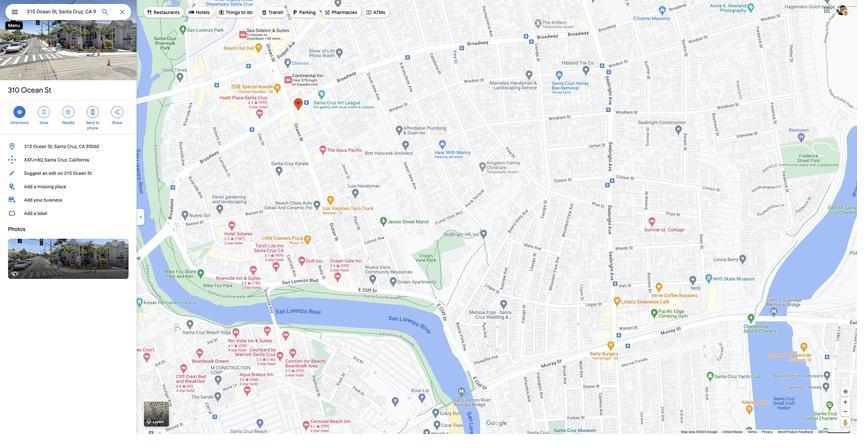 Task type: vqa. For each thing, say whether or not it's contained in the screenshot.
Francisco
no



Task type: describe. For each thing, give the bounding box(es) containing it.
restaurants
[[154, 9, 180, 15]]

send product feedback
[[779, 431, 814, 435]]

310 Ocean St, Santa Cruz, CA 95060 field
[[5, 4, 131, 20]]

add a missing place button
[[0, 180, 137, 194]]

2 vertical spatial ocean
[[73, 171, 86, 176]]

map data ©2023 google
[[682, 431, 718, 435]]

things
[[226, 9, 240, 15]]

310 ocean st
[[8, 86, 51, 95]]

 things to do
[[219, 9, 253, 16]]

a for missing
[[34, 184, 36, 190]]

show street view coverage image
[[841, 418, 851, 428]]

suggest an edit on 310 ocean st button
[[0, 167, 137, 180]]

edit
[[49, 171, 56, 176]]

 restaurants
[[146, 9, 180, 16]]


[[366, 9, 372, 16]]

ca
[[79, 144, 85, 149]]

to inside send to phone
[[96, 121, 100, 125]]

your
[[34, 198, 43, 203]]

united states
[[723, 431, 743, 435]]

st inside button
[[88, 171, 92, 176]]

add a label button
[[0, 207, 137, 221]]

st,
[[48, 144, 53, 149]]

 parking
[[292, 9, 316, 16]]

a for label
[[34, 211, 36, 216]]


[[65, 109, 71, 116]]

privacy button
[[763, 431, 773, 435]]

0 horizontal spatial st
[[45, 86, 51, 95]]

200 ft button
[[819, 431, 851, 435]]

collapse side panel image
[[137, 214, 144, 221]]

share
[[112, 121, 122, 125]]

layers
[[153, 421, 164, 425]]

ft
[[825, 431, 828, 435]]

 atms
[[366, 9, 386, 16]]

to inside  things to do
[[241, 9, 246, 15]]

united states button
[[723, 431, 743, 435]]

 pharmacies
[[325, 9, 358, 16]]

show your location image
[[843, 389, 850, 395]]

directions
[[11, 121, 29, 125]]

zoom in image
[[844, 400, 849, 405]]

suggest an edit on 310 ocean st
[[24, 171, 92, 176]]

terms
[[748, 431, 758, 435]]

200 ft
[[819, 431, 828, 435]]


[[11, 7, 19, 17]]

photos
[[8, 227, 25, 233]]

missing
[[37, 184, 54, 190]]

pharmacies
[[332, 9, 358, 15]]

place
[[55, 184, 66, 190]]


[[114, 109, 120, 116]]

on
[[58, 171, 63, 176]]

send product feedback button
[[779, 431, 814, 435]]

google
[[708, 431, 718, 435]]

business
[[44, 198, 63, 203]]

send for send to phone
[[86, 121, 95, 125]]

 transit
[[261, 9, 284, 16]]


[[261, 9, 268, 16]]

ocean for st
[[21, 86, 43, 95]]

add for add your business
[[24, 198, 32, 203]]



Task type: locate. For each thing, give the bounding box(es) containing it.
 search field
[[5, 4, 131, 21]]

send left product
[[779, 431, 786, 435]]

st
[[45, 86, 51, 95], [88, 171, 92, 176]]

0 vertical spatial add
[[24, 184, 32, 190]]

2 vertical spatial 310
[[64, 171, 72, 176]]

parking
[[300, 9, 316, 15]]

0 vertical spatial ocean
[[21, 86, 43, 95]]

map
[[682, 431, 688, 435]]

none field inside 310 ocean st, santa cruz, ca 95060 field
[[27, 8, 96, 16]]

st up 
[[45, 86, 51, 95]]

a
[[34, 184, 36, 190], [34, 211, 36, 216]]

send to phone
[[86, 121, 100, 131]]

st down california
[[88, 171, 92, 176]]

do
[[247, 9, 253, 15]]

1 horizontal spatial send
[[779, 431, 786, 435]]

united
[[723, 431, 733, 435]]

save
[[40, 121, 48, 125]]

phone
[[87, 126, 98, 131]]

1 vertical spatial add
[[24, 198, 32, 203]]

1 add from the top
[[24, 184, 32, 190]]

0 horizontal spatial send
[[86, 121, 95, 125]]

©2023
[[697, 431, 707, 435]]

1 vertical spatial 310
[[24, 144, 32, 149]]

ocean
[[21, 86, 43, 95], [33, 144, 47, 149], [73, 171, 86, 176]]

add left label in the top of the page
[[24, 211, 32, 216]]

200
[[819, 431, 824, 435]]

california
[[69, 158, 89, 163]]

310 for 310 ocean st, santa cruz, ca 95060
[[24, 144, 32, 149]]

xxfj+8q
[[24, 158, 43, 163]]

add left your
[[24, 198, 32, 203]]

cruz, down 310 ocean st, santa cruz, ca 95060
[[57, 158, 68, 163]]

0 vertical spatial send
[[86, 121, 95, 125]]

xxfj+8q santa cruz, california button
[[0, 153, 137, 167]]

1 vertical spatial st
[[88, 171, 92, 176]]

add a missing place
[[24, 184, 66, 190]]

1 vertical spatial cruz,
[[57, 158, 68, 163]]

data
[[689, 431, 696, 435]]

send up phone
[[86, 121, 95, 125]]

310
[[8, 86, 19, 95], [24, 144, 32, 149], [64, 171, 72, 176]]

310 for 310 ocean st
[[8, 86, 19, 95]]

send inside send product feedback button
[[779, 431, 786, 435]]

a left label in the top of the page
[[34, 211, 36, 216]]

ocean for st,
[[33, 144, 47, 149]]

1 vertical spatial santa
[[44, 158, 56, 163]]

actions for 310 ocean st region
[[0, 101, 137, 134]]

add your business
[[24, 198, 63, 203]]

zoom out image
[[844, 410, 849, 415]]

footer containing map data ©2023 google
[[682, 431, 819, 435]]

add for add a label
[[24, 211, 32, 216]]

1 a from the top
[[34, 184, 36, 190]]

add a label
[[24, 211, 47, 216]]

2 add from the top
[[24, 198, 32, 203]]

santa
[[54, 144, 66, 149], [44, 158, 56, 163]]

0 horizontal spatial 310
[[8, 86, 19, 95]]


[[189, 9, 195, 16]]

cruz, left ca
[[67, 144, 78, 149]]

1 horizontal spatial to
[[241, 9, 246, 15]]

privacy
[[763, 431, 773, 435]]

footer
[[682, 431, 819, 435]]

0 vertical spatial santa
[[54, 144, 66, 149]]

cruz,
[[67, 144, 78, 149], [57, 158, 68, 163]]

product
[[787, 431, 799, 435]]

1 vertical spatial to
[[96, 121, 100, 125]]

0 vertical spatial a
[[34, 184, 36, 190]]

2 horizontal spatial 310
[[64, 171, 72, 176]]

nearby
[[62, 121, 75, 125]]

cruz, inside button
[[67, 144, 78, 149]]

1 vertical spatial ocean
[[33, 144, 47, 149]]

95060
[[86, 144, 99, 149]]

send
[[86, 121, 95, 125], [779, 431, 786, 435]]

1 horizontal spatial 310
[[24, 144, 32, 149]]

a left missing
[[34, 184, 36, 190]]

0 vertical spatial 310
[[8, 86, 19, 95]]

cruz, inside button
[[57, 158, 68, 163]]

google maps element
[[0, 0, 858, 435]]

ocean up 
[[21, 86, 43, 95]]

states
[[734, 431, 743, 435]]

terms button
[[748, 431, 758, 435]]

add down suggest
[[24, 184, 32, 190]]


[[17, 109, 23, 116]]

310 ocean st, santa cruz, ca 95060
[[24, 144, 99, 149]]

santa down st,
[[44, 158, 56, 163]]


[[219, 9, 225, 16]]

send inside send to phone
[[86, 121, 95, 125]]

add
[[24, 184, 32, 190], [24, 198, 32, 203], [24, 211, 32, 216]]


[[292, 9, 298, 16]]

310 ocean st main content
[[0, 0, 137, 435]]

to up phone
[[96, 121, 100, 125]]

atms
[[374, 9, 386, 15]]

0 vertical spatial to
[[241, 9, 246, 15]]

feedback
[[799, 431, 814, 435]]

310 up  at the top
[[8, 86, 19, 95]]

santa inside button
[[44, 158, 56, 163]]

310 right on in the left top of the page
[[64, 171, 72, 176]]

to left 'do'
[[241, 9, 246, 15]]

310 ocean st, santa cruz, ca 95060 button
[[0, 140, 137, 153]]

add your business link
[[0, 194, 137, 207]]

0 horizontal spatial to
[[96, 121, 100, 125]]

 button
[[5, 4, 24, 21]]

send for send product feedback
[[779, 431, 786, 435]]

310 up xxfj+8q
[[24, 144, 32, 149]]

hotels
[[196, 9, 210, 15]]

santa inside button
[[54, 144, 66, 149]]

3 add from the top
[[24, 211, 32, 216]]

footer inside google maps element
[[682, 431, 819, 435]]


[[146, 9, 152, 16]]

xxfj+8q santa cruz, california
[[24, 158, 89, 163]]

santa right st,
[[54, 144, 66, 149]]

suggest
[[24, 171, 41, 176]]

2 vertical spatial add
[[24, 211, 32, 216]]

 hotels
[[189, 9, 210, 16]]

to
[[241, 9, 246, 15], [96, 121, 100, 125]]

1 horizontal spatial st
[[88, 171, 92, 176]]


[[90, 109, 96, 116]]

0 vertical spatial st
[[45, 86, 51, 95]]

add for add a missing place
[[24, 184, 32, 190]]

None field
[[27, 8, 96, 16]]


[[325, 9, 331, 16]]

label
[[37, 211, 47, 216]]


[[41, 109, 47, 116]]

0 vertical spatial cruz,
[[67, 144, 78, 149]]

ocean left st,
[[33, 144, 47, 149]]

2 a from the top
[[34, 211, 36, 216]]

1 vertical spatial a
[[34, 211, 36, 216]]

an
[[42, 171, 48, 176]]

1 vertical spatial send
[[779, 431, 786, 435]]

ocean down california
[[73, 171, 86, 176]]

transit
[[269, 9, 284, 15]]



